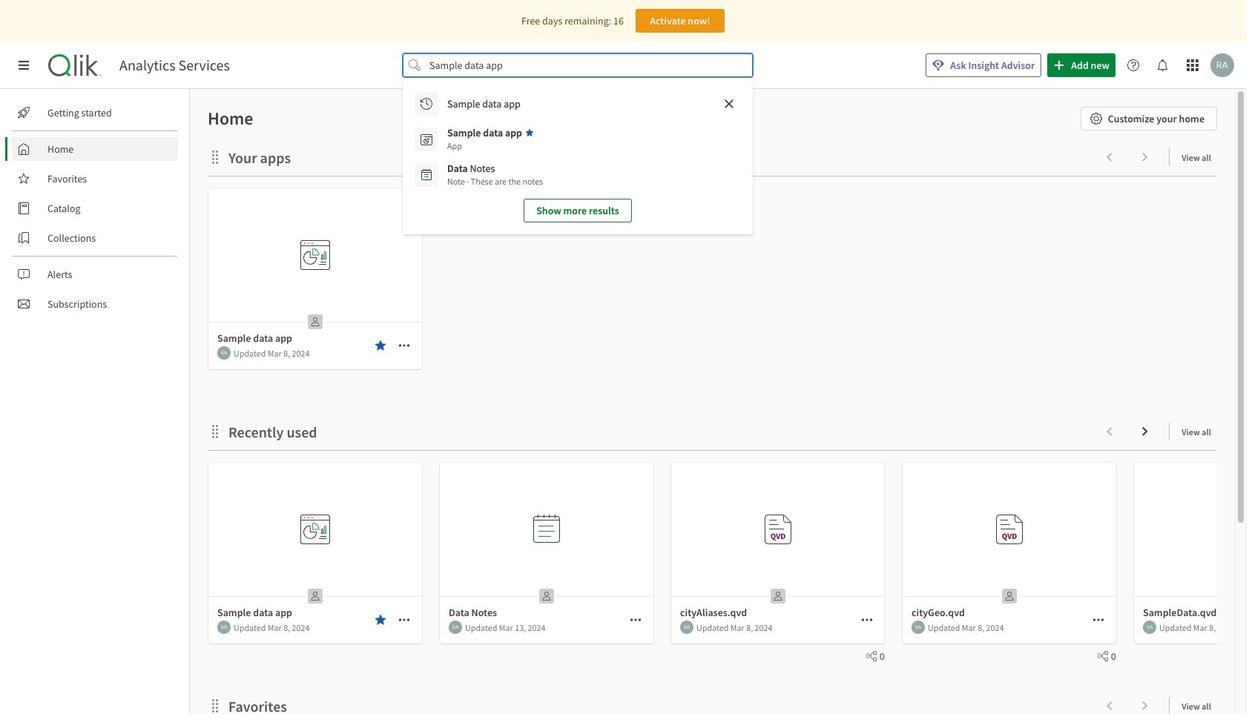 Task type: describe. For each thing, give the bounding box(es) containing it.
0 vertical spatial ruby anderson image
[[1211, 53, 1235, 77]]

2 move collection image from the top
[[208, 699, 223, 713]]

1 horizontal spatial more actions image
[[861, 614, 873, 626]]

1 more actions image from the left
[[398, 614, 410, 626]]

3 more actions image from the left
[[1093, 614, 1105, 626]]

1 vertical spatial ruby anderson image
[[217, 621, 231, 634]]

analytics services element
[[119, 56, 230, 74]]

1 move collection image from the top
[[208, 150, 223, 164]]

0 vertical spatial more actions image
[[398, 340, 410, 352]]

these are the notes element
[[447, 175, 543, 188]]

sample data app element
[[447, 126, 522, 139]]



Task type: vqa. For each thing, say whether or not it's contained in the screenshot.
Remove from Favorites icon
yes



Task type: locate. For each thing, give the bounding box(es) containing it.
ruby anderson image
[[217, 347, 231, 360], [449, 621, 462, 634], [680, 621, 694, 634], [912, 621, 925, 634], [1143, 621, 1157, 634]]

1 vertical spatial remove from favorites image
[[375, 614, 387, 626]]

2 remove from favorites image from the top
[[375, 614, 387, 626]]

navigation pane element
[[0, 95, 189, 322]]

1 vertical spatial more actions image
[[861, 614, 873, 626]]

remove from favorites image for more actions image to the top
[[375, 340, 387, 352]]

more actions image
[[398, 614, 410, 626], [630, 614, 642, 626], [1093, 614, 1105, 626]]

1 horizontal spatial more actions image
[[630, 614, 642, 626]]

ruby anderson element
[[217, 347, 231, 360], [217, 621, 231, 634], [449, 621, 462, 634], [680, 621, 694, 634], [912, 621, 925, 634], [1143, 621, 1157, 634]]

Search for content text field
[[427, 53, 729, 77]]

0 horizontal spatial more actions image
[[398, 614, 410, 626]]

0 horizontal spatial more actions image
[[398, 340, 410, 352]]

1 vertical spatial move collection image
[[208, 699, 223, 713]]

2 horizontal spatial more actions image
[[1093, 614, 1105, 626]]

list box
[[409, 86, 747, 229]]

2 more actions image from the left
[[630, 614, 642, 626]]

more actions image
[[398, 340, 410, 352], [861, 614, 873, 626]]

0 vertical spatial move collection image
[[208, 150, 223, 164]]

move collection image
[[208, 150, 223, 164], [208, 699, 223, 713]]

1 remove from favorites image from the top
[[375, 340, 387, 352]]

0 horizontal spatial ruby anderson image
[[217, 621, 231, 634]]

close sidebar menu image
[[18, 59, 30, 71]]

main content
[[184, 89, 1247, 715]]

remove from favorites image for third more actions icon from right
[[375, 614, 387, 626]]

remove from favorites image
[[375, 340, 387, 352], [375, 614, 387, 626]]

1 horizontal spatial ruby anderson image
[[1211, 53, 1235, 77]]

move collection image
[[208, 424, 223, 439]]

ruby anderson image
[[1211, 53, 1235, 77], [217, 621, 231, 634]]

0 vertical spatial remove from favorites image
[[375, 340, 387, 352]]



